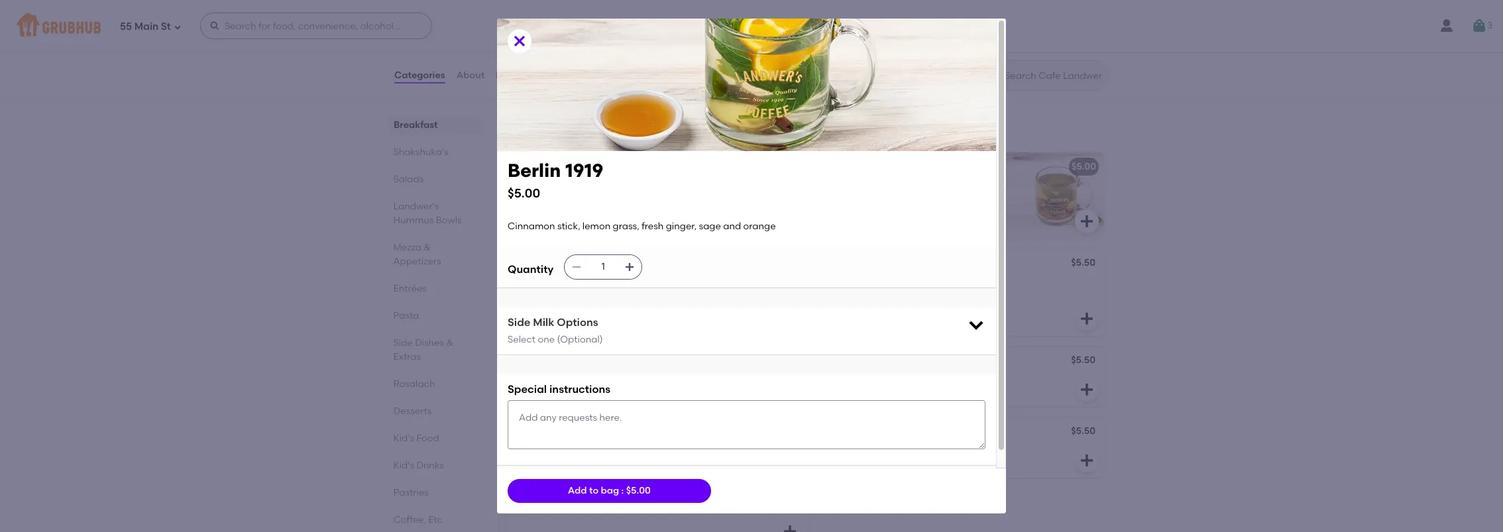 Task type: locate. For each thing, give the bounding box(es) containing it.
kid's left drinks
[[394, 460, 415, 471]]

side inside side dishes & extras
[[394, 337, 413, 349]]

kid's left the food on the left bottom of the page
[[394, 433, 415, 444]]

:
[[622, 485, 624, 496]]

orange
[[744, 221, 776, 232], [607, 291, 639, 302]]

side
[[508, 316, 531, 329], [394, 337, 413, 349]]

fresh mint tea button
[[521, 153, 808, 239]]

$5.00
[[1072, 161, 1097, 172], [508, 185, 540, 201], [626, 485, 651, 496]]

1 vertical spatial 1919
[[557, 259, 576, 270]]

Input item quantity number field
[[589, 255, 618, 279]]

rosalach tab
[[394, 377, 477, 391]]

to
[[589, 485, 599, 496]]

0 horizontal spatial tea
[[518, 121, 544, 138]]

pastries
[[394, 487, 429, 499]]

1 vertical spatial cinnamon stick, lemon grass, fresh ginger, sage and orange
[[529, 277, 685, 302]]

add
[[568, 485, 587, 496]]

1 vertical spatial grass,
[[634, 277, 661, 289]]

& inside mezza & appetizers
[[424, 242, 431, 253]]

0 horizontal spatial and
[[586, 291, 604, 302]]

add to bag : $5.00
[[568, 485, 651, 496]]

ginger,
[[666, 221, 697, 232], [529, 291, 560, 302]]

lemon
[[583, 221, 611, 232], [604, 277, 632, 289]]

berlin 1919 image
[[708, 250, 808, 336]]

0 vertical spatial fresh
[[642, 221, 664, 232]]

tea right "blend"
[[885, 161, 901, 172]]

1919 down ceremonies
[[566, 159, 604, 182]]

1919
[[566, 159, 604, 182], [557, 259, 576, 270]]

1 horizontal spatial sage
[[699, 221, 721, 232]]

1919 inside berlin 1919 $5.00
[[566, 159, 604, 182]]

grass,
[[613, 221, 640, 232], [634, 277, 661, 289]]

kid's for kid's food
[[394, 433, 415, 444]]

2 vertical spatial $5.00
[[626, 485, 651, 496]]

2 horizontal spatial tea
[[885, 161, 901, 172]]

& right dishes
[[447, 337, 454, 349]]

side dishes & extras
[[394, 337, 454, 363]]

tea up fresh
[[518, 121, 544, 138]]

pasta
[[394, 310, 420, 322]]

salads tab
[[394, 172, 477, 186]]

0 horizontal spatial ginger,
[[529, 291, 560, 302]]

0 vertical spatial berlin
[[508, 159, 561, 182]]

berlin for berlin 1919 $5.00
[[508, 159, 561, 182]]

appetizers
[[394, 256, 442, 267]]

0 horizontal spatial &
[[424, 242, 431, 253]]

1 vertical spatial fresh
[[663, 277, 685, 289]]

1 kid's from the top
[[394, 433, 415, 444]]

fresh
[[529, 161, 554, 172]]

grass, right input item quantity number field
[[634, 277, 661, 289]]

0 vertical spatial orange
[[744, 221, 776, 232]]

1 vertical spatial ginger,
[[529, 291, 560, 302]]

stick, up berlin 1919 at the left
[[558, 221, 580, 232]]

ceremonies
[[547, 121, 631, 138]]

cinnamon stick, lemon grass, fresh ginger, sage and orange
[[508, 221, 776, 232], [529, 277, 685, 302]]

cinnamon up 'quantity'
[[508, 221, 555, 232]]

1 vertical spatial sage
[[562, 291, 584, 302]]

svg image
[[1472, 18, 1488, 34], [209, 21, 220, 31], [512, 33, 528, 49], [1079, 311, 1095, 327], [782, 453, 798, 469], [1079, 453, 1095, 469], [782, 524, 798, 532]]

1 horizontal spatial tea
[[578, 161, 594, 172]]

tea inside fresh mint tea button
[[578, 161, 594, 172]]

instructions
[[550, 383, 611, 396]]

salads
[[394, 174, 424, 185]]

drinks
[[417, 460, 444, 471]]

kid's inside kid's food tab
[[394, 433, 415, 444]]

desserts
[[394, 406, 432, 417]]

0 vertical spatial 1919
[[566, 159, 604, 182]]

svg image
[[173, 23, 181, 31], [782, 69, 798, 85], [1079, 214, 1095, 229], [572, 262, 582, 273], [625, 262, 635, 273], [967, 316, 986, 334], [1079, 382, 1095, 398]]

&
[[424, 242, 431, 253], [447, 337, 454, 349]]

0 vertical spatial cinnamon
[[508, 221, 555, 232]]

reviews button
[[495, 52, 534, 99]]

about button
[[456, 52, 485, 99]]

0 horizontal spatial $5.00
[[508, 185, 540, 201]]

kid's drinks tab
[[394, 459, 477, 473]]

$5.00 inside berlin 1919 $5.00
[[508, 185, 540, 201]]

1 vertical spatial lemon
[[604, 277, 632, 289]]

0 vertical spatial sage
[[699, 221, 721, 232]]

& up appetizers
[[424, 242, 431, 253]]

food
[[417, 433, 440, 444]]

1 vertical spatial &
[[447, 337, 454, 349]]

sage
[[699, 221, 721, 232], [562, 291, 584, 302]]

1 vertical spatial stick,
[[579, 277, 602, 289]]

side milk options select one (optional)
[[508, 316, 603, 345]]

berlin 1919
[[529, 259, 576, 270]]

2 horizontal spatial $5.00
[[1072, 161, 1097, 172]]

& inside side dishes & extras
[[447, 337, 454, 349]]

berlin 1919 $5.00
[[508, 159, 604, 201]]

(optional)
[[557, 334, 603, 345]]

berlin inside berlin 1919 $5.00
[[508, 159, 561, 182]]

breakfast tab
[[394, 118, 477, 132]]

3 button
[[1472, 14, 1493, 38]]

1919 right 'quantity'
[[557, 259, 576, 270]]

0 horizontal spatial orange
[[607, 291, 639, 302]]

cinnamon stick, lemon grass, fresh ginger, sage and orange up input item quantity number field
[[508, 221, 776, 232]]

hummus
[[394, 215, 434, 226]]

special instructions
[[508, 383, 611, 396]]

house blend tea image
[[1005, 153, 1105, 239]]

fresh mint tea image
[[708, 153, 808, 239]]

0 horizontal spatial side
[[394, 337, 413, 349]]

mezza
[[394, 242, 422, 253]]

mezza & appetizers tab
[[394, 241, 477, 269]]

tea
[[518, 121, 544, 138], [578, 161, 594, 172], [885, 161, 901, 172]]

0 vertical spatial side
[[508, 316, 531, 329]]

berlin up milk
[[529, 259, 555, 270]]

landwer's
[[394, 201, 440, 212]]

berlin
[[508, 159, 561, 182], [529, 259, 555, 270]]

1 horizontal spatial ginger,
[[666, 221, 697, 232]]

berlin down 'tea ceremonies'
[[508, 159, 561, 182]]

st
[[161, 20, 171, 32]]

pasta tab
[[394, 309, 477, 323]]

svg image inside main navigation navigation
[[173, 23, 181, 31]]

fresh
[[642, 221, 664, 232], [663, 277, 685, 289]]

tea for house blend tea
[[885, 161, 901, 172]]

cinnamon stick, lemon grass, fresh ginger, sage and orange up options
[[529, 277, 685, 302]]

$5.50
[[1072, 257, 1096, 269], [775, 355, 799, 366], [1072, 355, 1096, 366], [1072, 426, 1096, 437], [775, 497, 799, 508]]

categories button
[[394, 52, 446, 99]]

house
[[826, 161, 855, 172]]

kid's for kid's drinks
[[394, 460, 415, 471]]

rosalach
[[394, 379, 436, 390]]

1 vertical spatial side
[[394, 337, 413, 349]]

1 horizontal spatial side
[[508, 316, 531, 329]]

cinnamon down berlin 1919 at the left
[[529, 277, 577, 289]]

3
[[1488, 20, 1493, 31]]

entrées
[[394, 283, 427, 294]]

1 horizontal spatial &
[[447, 337, 454, 349]]

1 vertical spatial berlin
[[529, 259, 555, 270]]

shakshuka's tab
[[394, 145, 477, 159]]

kid's food tab
[[394, 432, 477, 446]]

cinnamon
[[508, 221, 555, 232], [529, 277, 577, 289]]

$5.50 button
[[818, 250, 1105, 336], [521, 347, 808, 407], [818, 347, 1105, 407], [818, 418, 1105, 478]]

landwer's hummus bowls tab
[[394, 200, 477, 227]]

1 vertical spatial $5.00
[[508, 185, 540, 201]]

1919 for berlin 1919
[[557, 259, 576, 270]]

stick,
[[558, 221, 580, 232], [579, 277, 602, 289]]

kid's food
[[394, 433, 440, 444]]

1 vertical spatial and
[[586, 291, 604, 302]]

side inside side milk options select one (optional)
[[508, 316, 531, 329]]

0 vertical spatial kid's
[[394, 433, 415, 444]]

tea right mint
[[578, 161, 594, 172]]

1 vertical spatial kid's
[[394, 460, 415, 471]]

stick, up options
[[579, 277, 602, 289]]

1 horizontal spatial and
[[723, 221, 741, 232]]

side up select
[[508, 316, 531, 329]]

1 vertical spatial orange
[[607, 291, 639, 302]]

2 kid's from the top
[[394, 460, 415, 471]]

0 vertical spatial &
[[424, 242, 431, 253]]

and
[[723, 221, 741, 232], [586, 291, 604, 302]]

kid's inside kid's drinks tab
[[394, 460, 415, 471]]

reviews
[[496, 70, 533, 81]]

mint
[[556, 161, 576, 172]]

kid's
[[394, 433, 415, 444], [394, 460, 415, 471]]

grass, up input item quantity number field
[[613, 221, 640, 232]]

0 vertical spatial lemon
[[583, 221, 611, 232]]

main
[[134, 20, 159, 32]]

options
[[557, 316, 598, 329]]

side up extras
[[394, 337, 413, 349]]

dishes
[[416, 337, 445, 349]]



Task type: vqa. For each thing, say whether or not it's contained in the screenshot.
bottom AND
yes



Task type: describe. For each thing, give the bounding box(es) containing it.
pastries tab
[[394, 486, 477, 500]]

tea ceremonies
[[518, 121, 631, 138]]

side for milk
[[508, 316, 531, 329]]

coffee, etc
[[394, 514, 443, 526]]

special
[[508, 383, 547, 396]]

1 horizontal spatial orange
[[744, 221, 776, 232]]

vanilla roobios
[[529, 498, 599, 509]]

main navigation navigation
[[0, 0, 1504, 52]]

0 vertical spatial cinnamon stick, lemon grass, fresh ginger, sage and orange
[[508, 221, 776, 232]]

landwer's hummus bowls
[[394, 201, 462, 226]]

etc
[[429, 514, 443, 526]]

extras
[[394, 351, 421, 363]]

matcha image
[[708, 8, 808, 94]]

0 horizontal spatial sage
[[562, 291, 584, 302]]

one
[[538, 334, 555, 345]]

0 vertical spatial ginger,
[[666, 221, 697, 232]]

kid's drinks
[[394, 460, 444, 471]]

desserts tab
[[394, 404, 477, 418]]

0 vertical spatial stick,
[[558, 221, 580, 232]]

entrées tab
[[394, 282, 477, 296]]

55 main st
[[120, 20, 171, 32]]

coffee,
[[394, 514, 427, 526]]

about
[[457, 70, 485, 81]]

fresh mint tea
[[529, 161, 594, 172]]

1 vertical spatial cinnamon
[[529, 277, 577, 289]]

svg image inside 3 button
[[1472, 18, 1488, 34]]

matcha
[[529, 17, 564, 28]]

orange inside "cinnamon stick, lemon grass, fresh ginger, sage and orange"
[[607, 291, 639, 302]]

Search Cafe Landwer search field
[[1004, 70, 1105, 82]]

search icon image
[[984, 68, 1000, 84]]

milk
[[533, 316, 555, 329]]

side for dishes
[[394, 337, 413, 349]]

0 vertical spatial grass,
[[613, 221, 640, 232]]

coffee, etc tab
[[394, 513, 477, 527]]

select
[[508, 334, 536, 345]]

side dishes & extras tab
[[394, 336, 477, 364]]

tea for fresh mint tea
[[578, 161, 594, 172]]

berlin for berlin 1919
[[529, 259, 555, 270]]

roobios
[[562, 498, 599, 509]]

bowls
[[436, 215, 462, 226]]

vanilla
[[529, 498, 560, 509]]

categories
[[394, 70, 445, 81]]

55
[[120, 20, 132, 32]]

0 vertical spatial $5.00
[[1072, 161, 1097, 172]]

blend
[[857, 161, 883, 172]]

quantity
[[508, 263, 554, 276]]

breakfast
[[394, 119, 438, 131]]

$6.50
[[775, 17, 800, 28]]

bag
[[601, 485, 619, 496]]

Special instructions text field
[[508, 400, 986, 450]]

1919 for berlin 1919 $5.00
[[566, 159, 604, 182]]

house blend tea
[[826, 161, 901, 172]]

0 vertical spatial and
[[723, 221, 741, 232]]

shakshuka's
[[394, 147, 449, 158]]

mezza & appetizers
[[394, 242, 442, 267]]

1 horizontal spatial $5.00
[[626, 485, 651, 496]]



